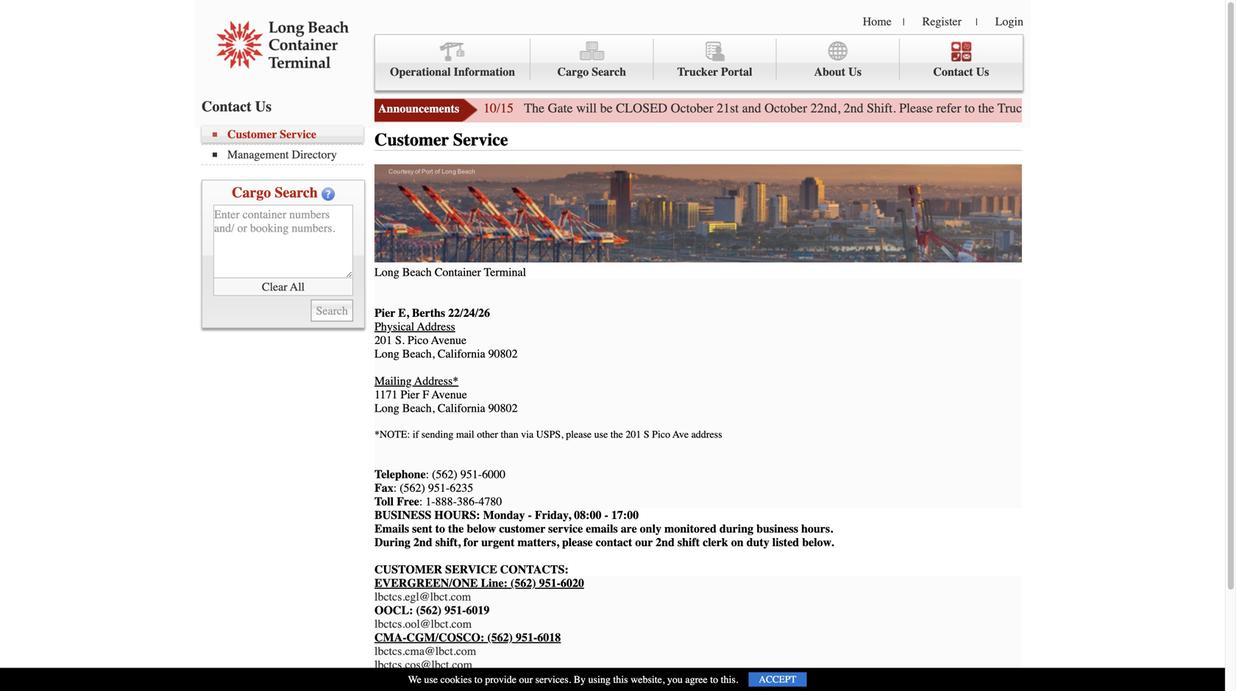 Task type: vqa. For each thing, say whether or not it's contained in the screenshot.
the California inside the Mailing Address* 1171 Pier F Avenue Long Beach, California 90802​
yes



Task type: describe. For each thing, give the bounding box(es) containing it.
6000
[[482, 468, 506, 482]]

directory
[[292, 148, 337, 162]]

be
[[600, 101, 613, 116]]

0 horizontal spatial our
[[519, 674, 533, 686]]

1-
[[426, 495, 435, 509]]

monday
[[483, 509, 525, 523]]

trucker
[[677, 65, 718, 79]]

customer for customer service
[[375, 130, 449, 150]]

1 gate from the left
[[548, 101, 573, 116]]

beach, inside pier e, berths 22/24/26 physical address 201 s. pico avenue long beach, california 90802
[[402, 347, 435, 361]]

1 horizontal spatial 201
[[626, 429, 641, 441]]

berths
[[412, 307, 445, 320]]

2 october from the left
[[765, 101, 807, 116]]

2 | from the left
[[976, 16, 978, 28]]

1 horizontal spatial cargo search
[[557, 65, 626, 79]]

operational
[[390, 65, 451, 79]]

0 horizontal spatial us
[[255, 98, 272, 115]]

us for "contact us" 'link'
[[976, 65, 989, 79]]

lbctcs.ool@lbct.com
[[375, 618, 472, 631]]

below.
[[802, 536, 834, 550]]

fax
[[375, 482, 394, 495]]

please inside telephone : (562) 951-6000 fax : (562) 951-6235 toll free : 1-888-386-4780 business hours: monday - friday, 08:00 - 17:00 emails sent to the below customer service emails are only monitored during business hours. ​ ​during 2nd shift, for urgent matters, please contact our 2nd shift clerk on duty listed below.
[[562, 536, 593, 550]]

cookies
[[440, 674, 472, 686]]

2nd inside customer service contacts: evergreen/one line: (562) 951-6020 lbctcs.egl@lbct.com oocl: (562) 951-6019 lbctcs.ool@lbct.com cma-cgm/cosco: (562) 951-6018 lbctcs.cma@lbct.com lbctcs.cos@lbct.com 2nd shift contact info: (562) 951-6033​​
[[375, 672, 394, 686]]

lbctcs.cos@lbct.com link
[[375, 659, 472, 672]]

friday,
[[535, 509, 571, 523]]

closed
[[616, 101, 668, 116]]

register
[[923, 15, 962, 28]]

long inside pier e, berths 22/24/26 physical address 201 s. pico avenue long beach, california 90802
[[375, 347, 399, 361]]

matters,
[[518, 536, 559, 550]]

contact inside 'link'
[[933, 65, 973, 79]]

about
[[814, 65, 846, 79]]

0 horizontal spatial cargo search
[[232, 184, 318, 201]]

california inside mailing address* 1171 pier f avenue long beach, california 90802​
[[438, 402, 485, 416]]

for inside telephone : (562) 951-6000 fax : (562) 951-6235 toll free : 1-888-386-4780 business hours: monday - friday, 08:00 - 17:00 emails sent to the below customer service emails are only monitored during business hours. ​ ​during 2nd shift, for urgent matters, please contact our 2nd shift clerk on duty listed below.
[[464, 536, 478, 550]]

951- down matters,
[[539, 577, 561, 591]]

1 horizontal spatial use
[[594, 429, 608, 441]]

further
[[1169, 101, 1205, 116]]

oocl:
[[375, 604, 413, 618]]

other
[[477, 429, 498, 441]]

951- right provide
[[523, 672, 544, 686]]

announcements
[[378, 102, 459, 116]]

mailing
[[375, 375, 412, 388]]

0 vertical spatial please
[[566, 429, 592, 441]]

by
[[574, 674, 586, 686]]

1 horizontal spatial the
[[611, 429, 623, 441]]

(562) right line:
[[511, 577, 536, 591]]

customer service contacts: evergreen/one line: (562) 951-6020 lbctcs.egl@lbct.com oocl: (562) 951-6019 lbctcs.ool@lbct.com cma-cgm/cosco: (562) 951-6018 lbctcs.cma@lbct.com lbctcs.cos@lbct.com 2nd shift contact info: (562) 951-6033​​
[[375, 563, 584, 686]]

portal
[[721, 65, 752, 79]]

emails are
[[586, 523, 637, 536]]

(562) up the 888-
[[432, 468, 458, 482]]

we use cookies to provide our services. by using this website, you agree to this.
[[408, 674, 738, 686]]

emails
[[375, 523, 409, 536]]

cgm/cosco:
[[407, 631, 484, 645]]

​​​​​​​​​​​​​​​​​​​​​​​​​​​​​​​​​​​long
[[375, 266, 399, 279]]

1 horizontal spatial cargo
[[557, 65, 589, 79]]

this
[[613, 674, 628, 686]]

*note:
[[375, 429, 410, 441]]

accept
[[759, 674, 797, 686]]

trucker portal
[[677, 65, 752, 79]]

search inside menu bar
[[592, 65, 626, 79]]

(562) left 1-
[[400, 482, 425, 495]]

the
[[524, 101, 545, 116]]

page
[[1122, 101, 1147, 116]]

terminal
[[484, 266, 526, 279]]

951- up provide
[[516, 631, 537, 645]]

888-
[[435, 495, 457, 509]]

cargo search link
[[531, 39, 654, 80]]

our inside telephone : (562) 951-6000 fax : (562) 951-6235 toll free : 1-888-386-4780 business hours: monday - friday, 08:00 - 17:00 emails sent to the below customer service emails are only monitored during business hours. ​ ​during 2nd shift, for urgent matters, please contact our 2nd shift clerk on duty listed below.
[[635, 536, 653, 550]]

services.
[[535, 674, 571, 686]]

s
[[644, 429, 650, 441]]

truck
[[998, 101, 1029, 116]]

management directory link
[[213, 148, 364, 162]]

1 - from the left
[[528, 509, 532, 523]]

0 horizontal spatial contact us
[[202, 98, 272, 115]]

via usps,
[[521, 429, 563, 441]]

info:
[[466, 672, 491, 686]]

about us
[[814, 65, 862, 79]]

line:
[[481, 577, 508, 591]]

pier e, berths 22/24/26 physical address 201 s. pico avenue long beach, california 90802
[[375, 307, 518, 361]]

address
[[417, 320, 455, 334]]

toll
[[375, 495, 394, 509]]

login link
[[996, 15, 1024, 28]]

gate
[[1208, 101, 1230, 116]]

contact
[[596, 536, 632, 550]]

to left this.
[[710, 674, 718, 686]]

refer
[[936, 101, 961, 116]]

long inside mailing address* 1171 pier f avenue long beach, california 90802​
[[375, 402, 399, 416]]

clear all button
[[213, 279, 353, 296]]

we
[[408, 674, 422, 686]]

beach, inside mailing address* 1171 pier f avenue long beach, california 90802​
[[402, 402, 435, 416]]

information
[[454, 65, 515, 79]]

service for customer service management directory
[[280, 128, 316, 141]]

free
[[397, 495, 419, 509]]

(562) right info:
[[494, 672, 520, 686]]

6018
[[537, 631, 561, 645]]

shift.
[[867, 101, 896, 116]]

home
[[863, 15, 892, 28]]

​​​​​​​​​​​​​​​​​​​​​​​​​​​​​​​​​​​long beach container terminal
[[375, 266, 526, 279]]

agree
[[685, 674, 708, 686]]

telephone : (562) 951-6000 fax : (562) 951-6235 toll free : 1-888-386-4780 business hours: monday - friday, 08:00 - 17:00 emails sent to the below customer service emails are only monitored during business hours. ​ ​during 2nd shift, for urgent matters, please contact our 2nd shift clerk on duty listed below.
[[375, 468, 840, 550]]

6019
[[466, 604, 490, 618]]

operational information
[[390, 65, 515, 79]]

951- up the "cgm/cosco:" on the left bottom of the page
[[445, 604, 466, 618]]

d
[[1233, 101, 1236, 116]]

california inside pier e, berths 22/24/26 physical address 201 s. pico avenue long beach, california 90802
[[438, 347, 485, 361]]

menu bar containing customer service
[[202, 126, 371, 165]]

business hours:
[[375, 509, 480, 523]]

0 vertical spatial the
[[978, 101, 995, 116]]

using
[[588, 674, 611, 686]]

1 october from the left
[[671, 101, 714, 116]]

951- up business hours:
[[428, 482, 450, 495]]

address
[[691, 429, 722, 441]]

hours. ​
[[801, 523, 836, 536]]

0 horizontal spatial contact
[[202, 98, 252, 115]]

1 horizontal spatial :
[[419, 495, 423, 509]]

clear
[[262, 280, 287, 294]]

hours
[[1060, 101, 1093, 116]]

during
[[720, 523, 754, 536]]



Task type: locate. For each thing, give the bounding box(es) containing it.
california up address*
[[438, 347, 485, 361]]

avenue inside mailing address* 1171 pier f avenue long beach, california 90802​
[[432, 388, 467, 402]]

avenue
[[431, 334, 467, 347], [432, 388, 467, 402]]

october left 21st
[[671, 101, 714, 116]]

None submit
[[311, 300, 353, 322]]

trucker portal link
[[654, 39, 777, 80]]

service
[[548, 523, 583, 536]]

the inside telephone : (562) 951-6000 fax : (562) 951-6235 toll free : 1-888-386-4780 business hours: monday - friday, 08:00 - 17:00 emails sent to the below customer service emails are only monitored during business hours. ​ ​during 2nd shift, for urgent matters, please contact our 2nd shift clerk on duty listed below.
[[448, 523, 464, 536]]

0 vertical spatial california
[[438, 347, 485, 361]]

90802
[[488, 347, 518, 361]]

contact
[[933, 65, 973, 79], [202, 98, 252, 115], [424, 672, 464, 686]]

to
[[965, 101, 975, 116], [435, 523, 445, 536], [475, 674, 483, 686], [710, 674, 718, 686]]

service inside the customer service management directory
[[280, 128, 316, 141]]

will
[[576, 101, 597, 116]]

0 horizontal spatial use
[[424, 674, 438, 686]]

0 horizontal spatial the
[[448, 523, 464, 536]]

2nd
[[844, 101, 864, 116], [413, 536, 432, 550], [656, 536, 675, 550], [375, 672, 394, 686]]

2 beach, from the top
[[402, 402, 435, 416]]

contact us inside 'link'
[[933, 65, 989, 79]]

management
[[227, 148, 289, 162]]

to inside telephone : (562) 951-6000 fax : (562) 951-6235 toll free : 1-888-386-4780 business hours: monday - friday, 08:00 - 17:00 emails sent to the below customer service emails are only monitored during business hours. ​ ​during 2nd shift, for urgent matters, please contact our 2nd shift clerk on duty listed below.
[[435, 523, 445, 536]]

0 vertical spatial long
[[375, 347, 399, 361]]

home link
[[863, 15, 892, 28]]

0 horizontal spatial menu bar
[[202, 126, 371, 165]]

web
[[1096, 101, 1118, 116]]

1 vertical spatial contact us
[[202, 98, 272, 115]]

6033​​
[[544, 672, 568, 686]]

long up mailing on the left of the page
[[375, 347, 399, 361]]

the
[[978, 101, 995, 116], [611, 429, 623, 441], [448, 523, 464, 536]]

ave
[[673, 429, 689, 441]]

accept button
[[749, 673, 807, 687]]

customer inside the customer service management directory
[[227, 128, 277, 141]]

2 vertical spatial the
[[448, 523, 464, 536]]

contact us link
[[900, 39, 1023, 80]]

201 inside pier e, berths 22/24/26 physical address 201 s. pico avenue long beach, california 90802
[[375, 334, 392, 347]]

lbctcs.cma@lbct.com
[[375, 645, 476, 659]]

0 horizontal spatial |
[[903, 16, 905, 28]]

to right refer
[[965, 101, 975, 116]]

1 vertical spatial cargo search
[[232, 184, 318, 201]]

0 horizontal spatial :
[[394, 482, 397, 495]]

10/15 the gate will be closed october 21st and october 22nd, 2nd shift. please refer to the truck gate hours web page for further gate d
[[483, 101, 1236, 116]]

0 vertical spatial use
[[594, 429, 608, 441]]

use right we
[[424, 674, 438, 686]]

0 horizontal spatial gate
[[548, 101, 573, 116]]

customer service management directory
[[227, 128, 337, 162]]

(562) down evergreen/one
[[416, 604, 442, 618]]

0 vertical spatial contact us
[[933, 65, 989, 79]]

2 vertical spatial contact
[[424, 672, 464, 686]]

contact right we
[[424, 672, 464, 686]]

lbctcs.egl@lbct.com
[[375, 591, 471, 604]]

mail
[[456, 429, 474, 441]]

386-
[[457, 495, 479, 509]]

contact up management
[[202, 98, 252, 115]]

2 long from the top
[[375, 402, 399, 416]]

2 horizontal spatial us
[[976, 65, 989, 79]]

contact up refer
[[933, 65, 973, 79]]

1 vertical spatial california
[[438, 402, 485, 416]]

for right 'page'
[[1150, 101, 1165, 116]]

2 horizontal spatial :
[[426, 468, 429, 482]]

clear all
[[262, 280, 305, 294]]

1 horizontal spatial pier
[[401, 388, 420, 402]]

lbctcs.cma@lbct.com link
[[375, 645, 476, 659]]

201 left s.
[[375, 334, 392, 347]]

login
[[996, 15, 1024, 28]]

pier inside mailing address* 1171 pier f avenue long beach, california 90802​
[[401, 388, 420, 402]]

container
[[435, 266, 481, 279]]

1 beach, from the top
[[402, 347, 435, 361]]

for right shift,
[[464, 536, 478, 550]]

1 vertical spatial menu bar
[[202, 126, 371, 165]]

1 vertical spatial our
[[519, 674, 533, 686]]

beach, up if
[[402, 402, 435, 416]]

1 vertical spatial search
[[275, 184, 318, 201]]

0 vertical spatial our
[[635, 536, 653, 550]]

90802​
[[488, 402, 518, 416]]

service for customer service
[[453, 130, 508, 150]]

1 horizontal spatial menu bar
[[375, 34, 1024, 91]]

08:00
[[574, 509, 602, 523]]

evergreen/one
[[375, 577, 478, 591]]

1 vertical spatial pier
[[401, 388, 420, 402]]

21st
[[717, 101, 739, 116]]

the left the below
[[448, 523, 464, 536]]

the left s
[[611, 429, 623, 441]]

0 horizontal spatial search
[[275, 184, 318, 201]]

(562)
[[432, 468, 458, 482], [400, 482, 425, 495], [511, 577, 536, 591], [416, 604, 442, 618], [487, 631, 513, 645], [494, 672, 520, 686]]

2 horizontal spatial the
[[978, 101, 995, 116]]

Enter container numbers and/ or booking numbers.  text field
[[213, 205, 353, 279]]

customer for customer service management directory
[[227, 128, 277, 141]]

cargo search
[[557, 65, 626, 79], [232, 184, 318, 201]]

contact us up management
[[202, 98, 272, 115]]

2 horizontal spatial contact
[[933, 65, 973, 79]]

:
[[426, 468, 429, 482], [394, 482, 397, 495], [419, 495, 423, 509]]

us for about us "link"
[[849, 65, 862, 79]]

our right provide
[[519, 674, 533, 686]]

0 horizontal spatial for
[[464, 536, 478, 550]]

service down 10/15
[[453, 130, 508, 150]]

1 horizontal spatial -
[[605, 509, 608, 523]]

contacts:
[[500, 563, 569, 577]]

17:00
[[611, 509, 639, 523]]

1 california from the top
[[438, 347, 485, 361]]

0 vertical spatial menu bar
[[375, 34, 1024, 91]]

for
[[1150, 101, 1165, 116], [464, 536, 478, 550]]

register link
[[923, 15, 962, 28]]

-
[[528, 509, 532, 523], [605, 509, 608, 523]]

0 horizontal spatial cargo
[[232, 184, 271, 201]]

sending
[[421, 429, 454, 441]]

- left friday,
[[528, 509, 532, 523]]

201 left s
[[626, 429, 641, 441]]

october right and
[[765, 101, 807, 116]]

1 horizontal spatial for
[[1150, 101, 1165, 116]]

cargo
[[557, 65, 589, 79], [232, 184, 271, 201]]

us inside "link"
[[849, 65, 862, 79]]

avenue down berths
[[431, 334, 467, 347]]

1 vertical spatial for
[[464, 536, 478, 550]]

1 horizontal spatial pico
[[652, 429, 670, 441]]

pico
[[408, 334, 429, 347], [652, 429, 670, 441]]

avenue right f
[[432, 388, 467, 402]]

search up be
[[592, 65, 626, 79]]

1 long from the top
[[375, 347, 399, 361]]

0 vertical spatial search
[[592, 65, 626, 79]]

1 vertical spatial use
[[424, 674, 438, 686]]

please right via usps, at the bottom of the page
[[566, 429, 592, 441]]

1 horizontal spatial us
[[849, 65, 862, 79]]

please down 08:00
[[562, 536, 593, 550]]

1 horizontal spatial search
[[592, 65, 626, 79]]

1 horizontal spatial contact us
[[933, 65, 989, 79]]

monitored
[[665, 523, 717, 536]]

201
[[375, 334, 392, 347], [626, 429, 641, 441]]

search down management directory link
[[275, 184, 318, 201]]

1 vertical spatial the
[[611, 429, 623, 441]]

1 vertical spatial contact
[[202, 98, 252, 115]]

0 horizontal spatial 201
[[375, 334, 392, 347]]

customer down "announcements"
[[375, 130, 449, 150]]

1 horizontal spatial contact
[[424, 672, 464, 686]]

1 vertical spatial cargo
[[232, 184, 271, 201]]

service
[[445, 563, 497, 577]]

0 horizontal spatial -
[[528, 509, 532, 523]]

pier left f
[[401, 388, 420, 402]]

pier left e,
[[375, 307, 395, 320]]

0 horizontal spatial pier
[[375, 307, 395, 320]]

951- up 386-
[[460, 468, 482, 482]]

if
[[413, 429, 419, 441]]

2 california from the top
[[438, 402, 485, 416]]

gate right truck
[[1032, 101, 1057, 116]]

lbctcs.ool@lbct.com link
[[375, 618, 472, 631]]

(562) down 6019
[[487, 631, 513, 645]]

contact inside customer service contacts: evergreen/one line: (562) 951-6020 lbctcs.egl@lbct.com oocl: (562) 951-6019 lbctcs.ool@lbct.com cma-cgm/cosco: (562) 951-6018 lbctcs.cma@lbct.com lbctcs.cos@lbct.com 2nd shift contact info: (562) 951-6033​​
[[424, 672, 464, 686]]

urgent
[[481, 536, 515, 550]]

to right sent
[[435, 523, 445, 536]]

beach, down address
[[402, 347, 435, 361]]

1 vertical spatial long
[[375, 402, 399, 416]]

​during
[[375, 536, 411, 550]]

0 vertical spatial pier
[[375, 307, 395, 320]]

pico right s.
[[408, 334, 429, 347]]

contact us up refer
[[933, 65, 989, 79]]

1 horizontal spatial october
[[765, 101, 807, 116]]

pier inside pier e, berths 22/24/26 physical address 201 s. pico avenue long beach, california 90802
[[375, 307, 395, 320]]

1 horizontal spatial gate
[[1032, 101, 1057, 116]]

1 horizontal spatial customer
[[375, 130, 449, 150]]

22nd,
[[811, 101, 840, 116]]

all
[[290, 280, 305, 294]]

customer up management
[[227, 128, 277, 141]]

address*
[[414, 375, 459, 388]]

customer service link
[[213, 128, 364, 141]]

avenue inside pier e, berths 22/24/26 physical address 201 s. pico avenue long beach, california 90802
[[431, 334, 467, 347]]

0 vertical spatial pico
[[408, 334, 429, 347]]

beach,
[[402, 347, 435, 361], [402, 402, 435, 416]]

to right cookies
[[475, 674, 483, 686]]

pier
[[375, 307, 395, 320], [401, 388, 420, 402]]

0 horizontal spatial october
[[671, 101, 714, 116]]

clerk
[[703, 536, 728, 550]]

f
[[423, 388, 429, 402]]

0 horizontal spatial customer
[[227, 128, 277, 141]]

cargo search down management directory link
[[232, 184, 318, 201]]

1 vertical spatial avenue
[[432, 388, 467, 402]]

long up the *note:
[[375, 402, 399, 416]]

1 vertical spatial beach,
[[402, 402, 435, 416]]

menu bar containing operational information
[[375, 34, 1024, 91]]

0 vertical spatial beach,
[[402, 347, 435, 361]]

service up management directory link
[[280, 128, 316, 141]]

pico right s
[[652, 429, 670, 441]]

use left s
[[594, 429, 608, 441]]

- right 08:00
[[605, 509, 608, 523]]

cargo up will
[[557, 65, 589, 79]]

customer
[[227, 128, 277, 141], [375, 130, 449, 150]]

search
[[592, 65, 626, 79], [275, 184, 318, 201]]

gate right the
[[548, 101, 573, 116]]

| left login
[[976, 16, 978, 28]]

california up mail
[[438, 402, 485, 416]]

menu bar
[[375, 34, 1024, 91], [202, 126, 371, 165]]

telephone
[[375, 468, 426, 482]]

0 horizontal spatial pico
[[408, 334, 429, 347]]

| right home
[[903, 16, 905, 28]]

business
[[757, 523, 798, 536]]

s.
[[395, 334, 405, 347]]

our right contact
[[635, 536, 653, 550]]

on
[[731, 536, 744, 550]]

22/24/26
[[448, 307, 490, 320]]

us inside 'link'
[[976, 65, 989, 79]]

0 vertical spatial for
[[1150, 101, 1165, 116]]

1 vertical spatial please
[[562, 536, 593, 550]]

1 vertical spatial 201
[[626, 429, 641, 441]]

1 vertical spatial pico
[[652, 429, 670, 441]]

the left truck
[[978, 101, 995, 116]]

0 vertical spatial contact
[[933, 65, 973, 79]]

1 horizontal spatial service
[[453, 130, 508, 150]]

below
[[467, 523, 496, 536]]

1 horizontal spatial our
[[635, 536, 653, 550]]

0 vertical spatial cargo search
[[557, 65, 626, 79]]

2 - from the left
[[605, 509, 608, 523]]

our
[[635, 536, 653, 550], [519, 674, 533, 686]]

physical
[[375, 320, 414, 334]]

0 vertical spatial cargo
[[557, 65, 589, 79]]

shift
[[678, 536, 700, 550]]

pico inside pier e, berths 22/24/26 physical address 201 s. pico avenue long beach, california 90802
[[408, 334, 429, 347]]

cargo search up will
[[557, 65, 626, 79]]

|
[[903, 16, 905, 28], [976, 16, 978, 28]]

1 horizontal spatial |
[[976, 16, 978, 28]]

please
[[899, 101, 933, 116]]

provide
[[485, 674, 517, 686]]

lbctcs.egl@lbct.com link
[[375, 591, 471, 604]]

0 vertical spatial 201
[[375, 334, 392, 347]]

2 gate from the left
[[1032, 101, 1057, 116]]

0 vertical spatial avenue
[[431, 334, 467, 347]]

0 horizontal spatial service
[[280, 128, 316, 141]]

cargo down management
[[232, 184, 271, 201]]

1 | from the left
[[903, 16, 905, 28]]



